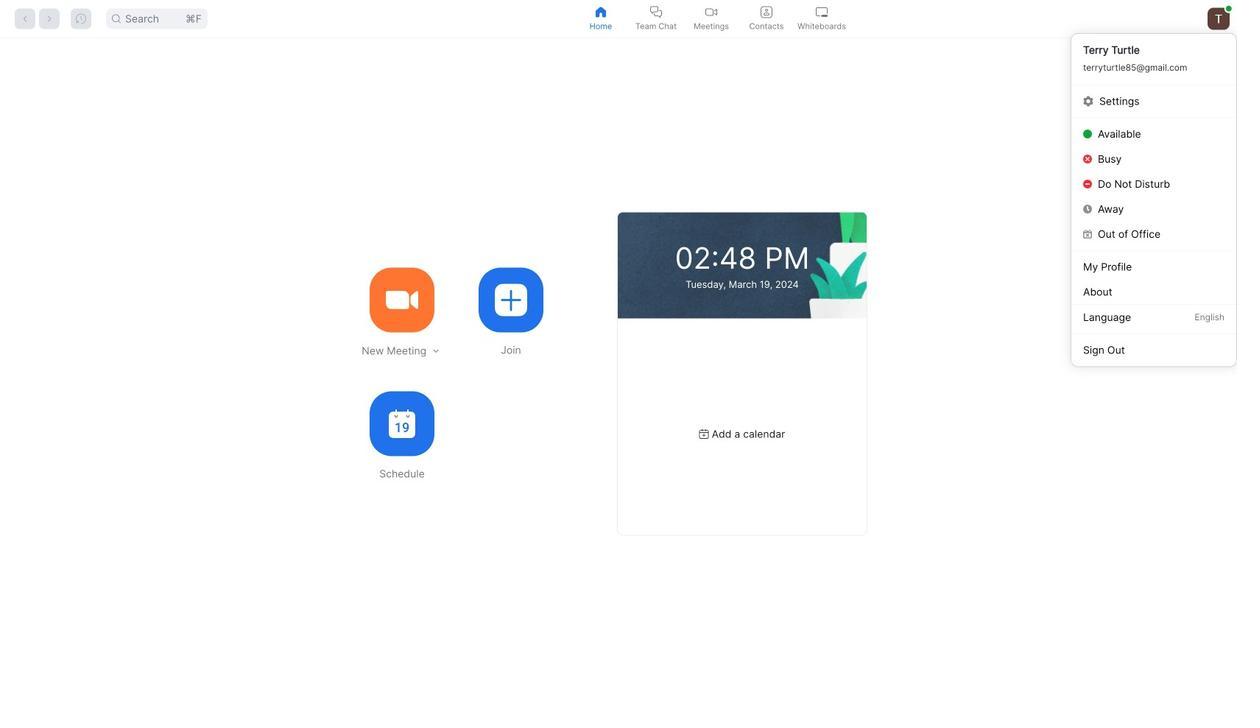 Task type: describe. For each thing, give the bounding box(es) containing it.
out of office image
[[1083, 230, 1092, 239]]

team chat image
[[650, 6, 662, 18]]

out of office image
[[1083, 230, 1092, 239]]

busy image
[[1083, 155, 1092, 164]]

chevron down small image
[[431, 346, 441, 356]]

away image
[[1083, 205, 1092, 214]]

away image
[[1083, 205, 1092, 214]]

busy image
[[1083, 155, 1092, 164]]

team chat image
[[650, 6, 662, 18]]

chevron down small image
[[431, 346, 441, 356]]

video on image
[[706, 6, 717, 18]]

avatar image
[[1208, 8, 1230, 30]]

plus squircle image
[[495, 284, 527, 316]]



Task type: locate. For each thing, give the bounding box(es) containing it.
tab panel
[[0, 38, 1237, 709]]

do not disturb image
[[1083, 180, 1092, 189], [1083, 180, 1092, 189]]

video camera on image
[[386, 284, 418, 316], [386, 284, 418, 316]]

video on image
[[706, 6, 717, 18]]

setting image
[[1083, 96, 1094, 106], [1083, 96, 1094, 106]]

whiteboard small image
[[816, 6, 828, 18], [816, 6, 828, 18]]

online image
[[1083, 130, 1092, 138]]

home small image
[[595, 6, 607, 18]]

online image
[[1226, 6, 1232, 12], [1226, 6, 1232, 12], [1083, 130, 1092, 138]]

magnifier image
[[112, 14, 121, 23]]

home small image
[[595, 6, 607, 18]]

magnifier image
[[112, 14, 121, 23]]

profile contact image
[[761, 6, 773, 18], [761, 6, 773, 18]]

schedule image
[[389, 410, 415, 438]]

plus squircle image
[[495, 284, 527, 316]]

calendar add calendar image
[[699, 429, 709, 439], [699, 429, 709, 439]]

tab list
[[573, 0, 850, 38]]



Task type: vqa. For each thing, say whether or not it's contained in the screenshot.
Home Small icon
yes



